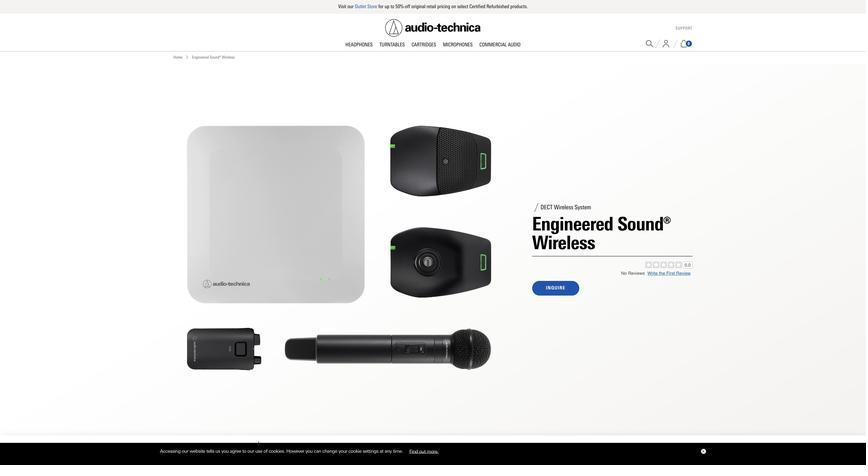 Task type: locate. For each thing, give the bounding box(es) containing it.
divider line image
[[656, 39, 660, 48], [674, 39, 678, 48], [532, 203, 541, 212], [249, 442, 263, 456]]

0
[[688, 41, 690, 46]]

overview
[[269, 446, 289, 452]]

audio
[[508, 41, 521, 48]]

2 horizontal spatial our
[[348, 3, 354, 10]]

you left can
[[305, 449, 313, 455]]

2 vertical spatial engineered sound® wireless
[[174, 445, 244, 453]]

change
[[322, 449, 337, 455]]

any
[[385, 449, 392, 455]]

0 link
[[680, 40, 693, 47]]

microphones
[[443, 41, 473, 48]]

1 vertical spatial to
[[242, 449, 246, 455]]

up
[[385, 3, 390, 10]]

sound®
[[210, 55, 221, 60], [618, 213, 671, 235], [203, 445, 221, 453]]

refurbished
[[487, 3, 509, 10]]

our right visit
[[348, 3, 354, 10]]

engineered right breadcrumbs image
[[192, 55, 209, 60]]

of
[[264, 449, 268, 455]]

original
[[412, 3, 426, 10]]

outlet store link
[[355, 3, 377, 10]]

off
[[405, 3, 410, 10]]

cross image
[[702, 451, 705, 454]]

you
[[221, 449, 229, 455], [305, 449, 313, 455]]

50%-
[[396, 3, 405, 10]]

breadcrumbs image
[[185, 55, 189, 59]]

0 horizontal spatial you
[[221, 449, 229, 455]]

cartridges
[[412, 41, 436, 48]]

commercial audio link
[[476, 41, 524, 48]]

headphones link
[[342, 41, 376, 48]]

write
[[648, 271, 658, 276]]

system
[[575, 204, 591, 211]]

inquire button
[[532, 282, 580, 296]]

support link
[[676, 26, 693, 31]]

our
[[348, 3, 354, 10], [182, 449, 188, 455], [248, 449, 254, 455]]

no
[[621, 271, 627, 276]]

to right the agree
[[242, 449, 246, 455]]

features
[[318, 446, 337, 452]]

0 vertical spatial to
[[391, 3, 394, 10]]

0.0
[[685, 263, 691, 268]]

on
[[452, 3, 456, 10]]

our left website
[[182, 449, 188, 455]]

engineered left tells at the bottom
[[174, 445, 201, 453]]

2 you from the left
[[305, 449, 313, 455]]

no reviews write the first review
[[621, 271, 691, 276]]

our left "use" on the bottom of the page
[[248, 449, 254, 455]]

certified
[[470, 3, 486, 10]]

engineered down dect wireless system in the right of the page
[[532, 213, 613, 235]]

reviews
[[628, 271, 645, 276]]

0 horizontal spatial our
[[182, 449, 188, 455]]

cartridges link
[[408, 41, 440, 48]]

engineered sound® wireless
[[192, 55, 235, 60], [532, 213, 671, 254], [174, 445, 244, 453]]

store
[[367, 3, 377, 10]]

visit
[[338, 3, 346, 10]]

can
[[314, 449, 321, 455]]

at
[[380, 449, 384, 455]]

1 horizontal spatial our
[[248, 449, 254, 455]]

to
[[391, 3, 394, 10], [242, 449, 246, 455]]

store logo image
[[385, 19, 481, 37]]

engineered
[[192, 55, 209, 60], [532, 213, 613, 235], [174, 445, 201, 453]]

engineered sound® wireless image
[[160, 63, 519, 436]]

support
[[676, 26, 693, 31]]

commercial
[[480, 41, 507, 48]]

to right up
[[391, 3, 394, 10]]

0 horizontal spatial to
[[242, 449, 246, 455]]

wireless
[[222, 55, 235, 60], [554, 204, 573, 211], [532, 231, 595, 254], [222, 445, 244, 453]]

find out more.
[[409, 449, 439, 455]]

your
[[339, 449, 347, 455]]

dect
[[541, 204, 553, 211]]

home
[[174, 55, 182, 60]]

website
[[190, 449, 205, 455]]

2 vertical spatial engineered
[[174, 445, 201, 453]]

time.
[[393, 449, 403, 455]]

1 horizontal spatial you
[[305, 449, 313, 455]]

agree
[[230, 449, 241, 455]]

find
[[409, 449, 418, 455]]

you right us
[[221, 449, 229, 455]]



Task type: vqa. For each thing, say whether or not it's contained in the screenshot.
AT-
no



Task type: describe. For each thing, give the bounding box(es) containing it.
inquire
[[546, 286, 566, 291]]

select
[[457, 3, 468, 10]]

us
[[216, 449, 220, 455]]

0 vertical spatial engineered sound® wireless
[[192, 55, 235, 60]]

more.
[[427, 449, 439, 455]]

rated 0.0 out of 5 stars image
[[646, 262, 693, 269]]

cookies.
[[269, 449, 285, 455]]

basket image
[[680, 40, 688, 47]]

0 vertical spatial engineered
[[192, 55, 209, 60]]

review
[[676, 271, 691, 276]]

turntables
[[380, 41, 405, 48]]

turntables link
[[376, 41, 408, 48]]

pricing
[[437, 3, 450, 10]]

products.
[[511, 3, 528, 10]]

2 vertical spatial sound®
[[203, 445, 221, 453]]

visit our outlet store for up to 50%-off original retail pricing on select certified refurbished products.
[[338, 3, 528, 10]]

cookie
[[349, 449, 362, 455]]

microphones link
[[440, 41, 476, 48]]

first
[[667, 271, 675, 276]]

settings
[[363, 449, 379, 455]]

accessing
[[160, 449, 181, 455]]

headphones
[[346, 41, 373, 48]]

out
[[419, 449, 426, 455]]

our for accessing
[[182, 449, 188, 455]]

1 vertical spatial engineered
[[532, 213, 613, 235]]

the
[[659, 271, 665, 276]]

1 vertical spatial engineered sound® wireless
[[532, 213, 671, 254]]

1 vertical spatial sound®
[[618, 213, 671, 235]]

accessing our website tells us you agree to our use of cookies. however you can change your cookie settings at any time.
[[160, 449, 404, 455]]

gallery
[[295, 446, 312, 452]]

specifications
[[343, 446, 374, 452]]

0 vertical spatial sound®
[[210, 55, 221, 60]]

1 horizontal spatial to
[[391, 3, 394, 10]]

outlet
[[355, 3, 366, 10]]

retail
[[427, 3, 436, 10]]

tells
[[206, 449, 214, 455]]

commercial audio
[[480, 41, 521, 48]]

dect wireless system
[[541, 204, 591, 211]]

magnifying glass image
[[646, 40, 653, 47]]

however
[[286, 449, 304, 455]]

find out more. link
[[404, 447, 444, 457]]

use
[[255, 449, 262, 455]]

write the first review link
[[648, 271, 691, 276]]

for
[[378, 3, 384, 10]]

home link
[[174, 54, 182, 61]]

1 you from the left
[[221, 449, 229, 455]]

our for visit
[[348, 3, 354, 10]]



